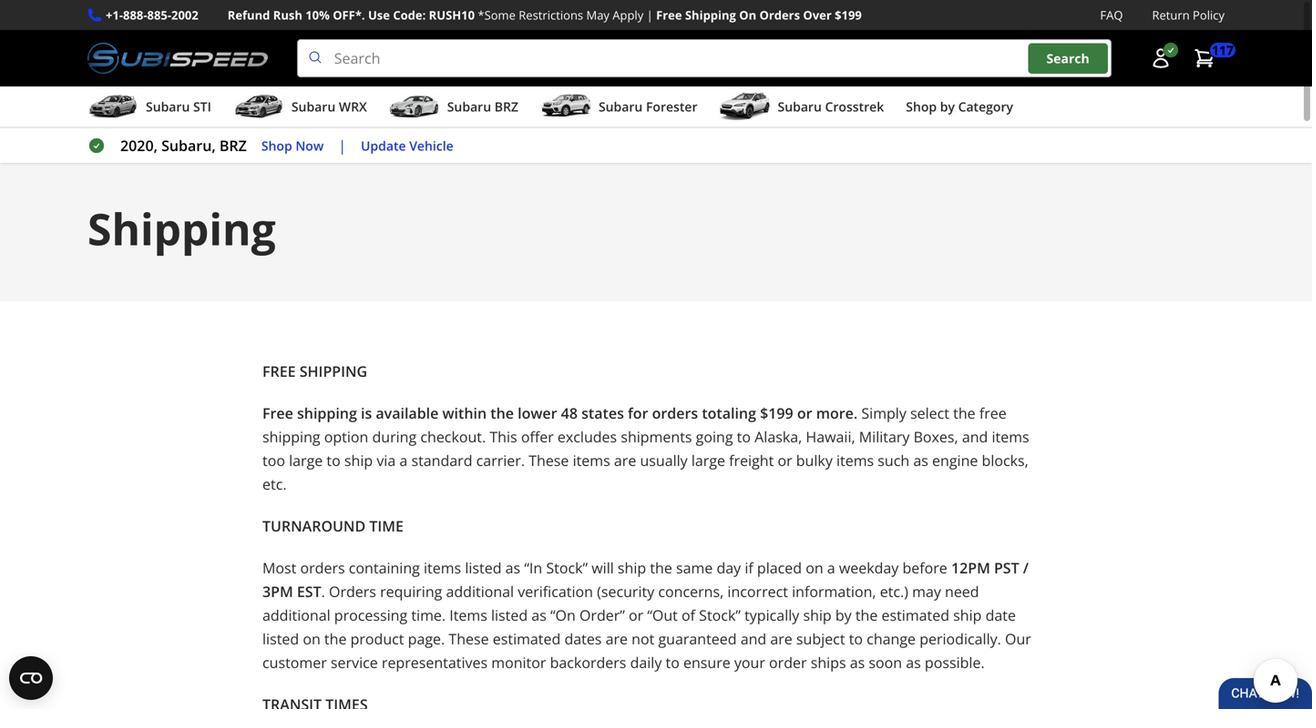 Task type: locate. For each thing, give the bounding box(es) containing it.
by
[[940, 98, 955, 115], [836, 606, 852, 626]]

| right apply
[[647, 7, 653, 23]]

orders
[[760, 7, 800, 23], [329, 582, 376, 602]]

1 vertical spatial or
[[778, 451, 793, 471]]

to right "daily"
[[666, 654, 680, 673]]

etc.
[[262, 475, 287, 495]]

1 horizontal spatial a
[[827, 559, 835, 578]]

the inside simply select the free shipping option during checkout. this offer excludes shipments going to alaska, hawaii, military boxes, and items too large to ship via a standard carrier. these items are usually large freight or bulky items such as engine blocks, etc.
[[953, 404, 976, 423]]

lower
[[518, 404, 557, 423]]

4 subaru from the left
[[599, 98, 643, 115]]

shipping
[[685, 7, 736, 23], [87, 199, 276, 258]]

the
[[491, 404, 514, 423], [953, 404, 976, 423], [650, 559, 672, 578], [856, 606, 878, 626], [324, 630, 347, 649]]

1 subaru from the left
[[146, 98, 190, 115]]

turnaround
[[262, 517, 366, 536]]

the up service
[[324, 630, 347, 649]]

ship down option
[[344, 451, 373, 471]]

shipping left on
[[685, 7, 736, 23]]

0 vertical spatial by
[[940, 98, 955, 115]]

guaranteed
[[658, 630, 737, 649]]

processing
[[334, 606, 408, 626]]

faq link
[[1100, 5, 1123, 25]]

subaru left "sti"
[[146, 98, 190, 115]]

by left category
[[940, 98, 955, 115]]

0 horizontal spatial estimated
[[493, 630, 561, 649]]

change
[[867, 630, 916, 649]]

your
[[735, 654, 765, 673]]

5 subaru from the left
[[778, 98, 822, 115]]

rush10
[[429, 7, 475, 23]]

the left same
[[650, 559, 672, 578]]

items
[[450, 606, 487, 626]]

orders inside . orders requiring additional verification (security concerns, incorrect information, etc.) may need additional processing time. items listed as "on order" or "out of stock" typically ship by the estimated ship date listed on the product page. these estimated dates are not guaranteed and are subject to change periodically. our customer service representatives monitor backorders daily to ensure your order ships as soon as possible.
[[329, 582, 376, 602]]

subaru inside subaru crosstrek dropdown button
[[778, 98, 822, 115]]

order"
[[580, 606, 625, 626]]

on up 'customer'
[[303, 630, 321, 649]]

option
[[324, 428, 369, 447]]

to
[[737, 428, 751, 447], [327, 451, 341, 471], [849, 630, 863, 649], [666, 654, 680, 673]]

1 vertical spatial stock"
[[699, 606, 741, 626]]

1 vertical spatial additional
[[262, 606, 330, 626]]

1 horizontal spatial shop
[[906, 98, 937, 115]]

orders right on
[[760, 7, 800, 23]]

to up freight
[[737, 428, 751, 447]]

same
[[676, 559, 713, 578]]

1 horizontal spatial additional
[[446, 582, 514, 602]]

these down items
[[449, 630, 489, 649]]

0 vertical spatial shop
[[906, 98, 937, 115]]

too
[[262, 451, 285, 471]]

large down going at the bottom right
[[692, 451, 725, 471]]

1 horizontal spatial orders
[[760, 7, 800, 23]]

are
[[614, 451, 636, 471], [606, 630, 628, 649], [770, 630, 793, 649]]

and inside simply select the free shipping option during checkout. this offer excludes shipments going to alaska, hawaii, military boxes, and items too large to ship via a standard carrier. these items are usually large freight or bulky items such as engine blocks, etc.
[[962, 428, 988, 447]]

during
[[372, 428, 417, 447]]

2 vertical spatial listed
[[262, 630, 299, 649]]

1 large from the left
[[289, 451, 323, 471]]

1 vertical spatial on
[[303, 630, 321, 649]]

stock" right of
[[699, 606, 741, 626]]

| right now
[[338, 136, 346, 156]]

2 horizontal spatial or
[[797, 404, 813, 423]]

+1-888-885-2002
[[106, 7, 198, 23]]

subaru right a subaru crosstrek thumbnail image
[[778, 98, 822, 115]]

0 horizontal spatial by
[[836, 606, 852, 626]]

stock" up "verification"
[[546, 559, 588, 578]]

are left usually
[[614, 451, 636, 471]]

need
[[945, 582, 979, 602]]

date
[[986, 606, 1016, 626]]

our
[[1005, 630, 1032, 649]]

subaru for subaru brz
[[447, 98, 491, 115]]

free right apply
[[656, 7, 682, 23]]

are inside simply select the free shipping option during checkout. this offer excludes shipments going to alaska, hawaii, military boxes, and items too large to ship via a standard carrier. these items are usually large freight or bulky items such as engine blocks, etc.
[[614, 451, 636, 471]]

(security
[[597, 582, 655, 602]]

1 vertical spatial listed
[[491, 606, 528, 626]]

12pm
[[951, 559, 991, 578]]

as inside simply select the free shipping option during checkout. this offer excludes shipments going to alaska, hawaii, military boxes, and items too large to ship via a standard carrier. these items are usually large freight or bulky items such as engine blocks, etc.
[[914, 451, 929, 471]]

1 vertical spatial a
[[827, 559, 835, 578]]

ship
[[344, 451, 373, 471], [618, 559, 646, 578], [803, 606, 832, 626], [953, 606, 982, 626]]

1 horizontal spatial and
[[962, 428, 988, 447]]

orders up the .
[[300, 559, 345, 578]]

hawaii,
[[806, 428, 855, 447]]

1 horizontal spatial large
[[692, 451, 725, 471]]

subispeed logo image
[[87, 39, 268, 78]]

48
[[561, 404, 578, 423]]

policy
[[1193, 7, 1225, 23]]

states
[[582, 404, 624, 423]]

service
[[331, 654, 378, 673]]

a subaru wrx thumbnail image image
[[233, 93, 284, 120]]

0 vertical spatial $199
[[835, 7, 862, 23]]

0 horizontal spatial and
[[741, 630, 767, 649]]

these inside . orders requiring additional verification (security concerns, incorrect information, etc.) may need additional processing time. items listed as "on order" or "out of stock" typically ship by the estimated ship date listed on the product page. these estimated dates are not guaranteed and are subject to change periodically. our customer service representatives monitor backorders daily to ensure your order ships as soon as possible.
[[449, 630, 489, 649]]

0 horizontal spatial a
[[400, 451, 408, 471]]

brz right subaru,
[[220, 136, 247, 156]]

subaru inside subaru forester dropdown button
[[599, 98, 643, 115]]

0 horizontal spatial orders
[[329, 582, 376, 602]]

1 horizontal spatial |
[[647, 7, 653, 23]]

0 horizontal spatial orders
[[300, 559, 345, 578]]

/
[[1023, 559, 1029, 578]]

ship up (security on the left of page
[[618, 559, 646, 578]]

shop
[[906, 98, 937, 115], [261, 137, 292, 154]]

this
[[490, 428, 517, 447]]

free down free
[[262, 404, 293, 423]]

0 horizontal spatial on
[[303, 630, 321, 649]]

or inside . orders requiring additional verification (security concerns, incorrect information, etc.) may need additional processing time. items listed as "on order" or "out of stock" typically ship by the estimated ship date listed on the product page. these estimated dates are not guaranteed and are subject to change periodically. our customer service representatives monitor backorders daily to ensure your order ships as soon as possible.
[[629, 606, 644, 626]]

0 vertical spatial free
[[656, 7, 682, 23]]

0 horizontal spatial large
[[289, 451, 323, 471]]

estimated up monitor
[[493, 630, 561, 649]]

large right too
[[289, 451, 323, 471]]

or
[[797, 404, 813, 423], [778, 451, 793, 471], [629, 606, 644, 626]]

0 horizontal spatial or
[[629, 606, 644, 626]]

pst
[[994, 559, 1020, 578]]

shipments
[[621, 428, 692, 447]]

subaru inside subaru sti dropdown button
[[146, 98, 190, 115]]

time
[[369, 517, 404, 536]]

rush
[[273, 7, 302, 23]]

0 vertical spatial listed
[[465, 559, 502, 578]]

listed right items
[[491, 606, 528, 626]]

|
[[647, 7, 653, 23], [338, 136, 346, 156]]

possible.
[[925, 654, 985, 673]]

usually
[[640, 451, 688, 471]]

additional up items
[[446, 582, 514, 602]]

0 horizontal spatial shop
[[261, 137, 292, 154]]

page.
[[408, 630, 445, 649]]

stock" inside . orders requiring additional verification (security concerns, incorrect information, etc.) may need additional processing time. items listed as "on order" or "out of stock" typically ship by the estimated ship date listed on the product page. these estimated dates are not guaranteed and are subject to change periodically. our customer service representatives monitor backorders daily to ensure your order ships as soon as possible.
[[699, 606, 741, 626]]

a subaru crosstrek thumbnail image image
[[720, 93, 771, 120]]

search input field
[[297, 39, 1112, 78]]

ship down need
[[953, 606, 982, 626]]

as left '"on'
[[532, 606, 547, 626]]

1 vertical spatial brz
[[220, 136, 247, 156]]

shipping up too
[[262, 428, 320, 447]]

0 vertical spatial these
[[529, 451, 569, 471]]

information,
[[792, 582, 876, 602]]

sti
[[193, 98, 211, 115]]

by down 'information,'
[[836, 606, 852, 626]]

shipping
[[297, 404, 357, 423], [262, 428, 320, 447]]

as right such
[[914, 451, 929, 471]]

are up order on the bottom right of the page
[[770, 630, 793, 649]]

estimated down may
[[882, 606, 950, 626]]

additional down "est"
[[262, 606, 330, 626]]

$199 up the alaska,
[[760, 404, 794, 423]]

1 vertical spatial these
[[449, 630, 489, 649]]

daily
[[630, 654, 662, 673]]

shop for shop by category
[[906, 98, 937, 115]]

shipping inside simply select the free shipping option during checkout. this offer excludes shipments going to alaska, hawaii, military boxes, and items too large to ship via a standard carrier. these items are usually large freight or bulky items such as engine blocks, etc.
[[262, 428, 320, 447]]

brz left a subaru forester thumbnail image
[[495, 98, 519, 115]]

these down offer
[[529, 451, 569, 471]]

are left not
[[606, 630, 628, 649]]

as
[[914, 451, 929, 471], [506, 559, 521, 578], [532, 606, 547, 626], [850, 654, 865, 673], [906, 654, 921, 673]]

1 vertical spatial orders
[[300, 559, 345, 578]]

subaru for subaru wrx
[[292, 98, 336, 115]]

0 horizontal spatial additional
[[262, 606, 330, 626]]

subaru inside subaru brz dropdown button
[[447, 98, 491, 115]]

0 horizontal spatial these
[[449, 630, 489, 649]]

items down 'excludes'
[[573, 451, 610, 471]]

0 horizontal spatial |
[[338, 136, 346, 156]]

or up not
[[629, 606, 644, 626]]

faq
[[1100, 7, 1123, 23]]

shop left category
[[906, 98, 937, 115]]

1 vertical spatial shipping
[[262, 428, 320, 447]]

885-
[[147, 7, 171, 23]]

vehicle
[[409, 137, 454, 154]]

1 horizontal spatial shipping
[[685, 7, 736, 23]]

2002
[[171, 7, 198, 23]]

on up 'information,'
[[806, 559, 824, 578]]

subaru inside subaru wrx dropdown button
[[292, 98, 336, 115]]

1 vertical spatial by
[[836, 606, 852, 626]]

0 vertical spatial shipping
[[685, 7, 736, 23]]

subaru for subaru sti
[[146, 98, 190, 115]]

0 vertical spatial brz
[[495, 98, 519, 115]]

0 vertical spatial orders
[[652, 404, 698, 423]]

additional
[[446, 582, 514, 602], [262, 606, 330, 626]]

1 horizontal spatial by
[[940, 98, 955, 115]]

a right via
[[400, 451, 408, 471]]

orders right the .
[[329, 582, 376, 602]]

listed
[[465, 559, 502, 578], [491, 606, 528, 626], [262, 630, 299, 649]]

0 horizontal spatial $199
[[760, 404, 794, 423]]

1 vertical spatial orders
[[329, 582, 376, 602]]

listed up items
[[465, 559, 502, 578]]

subaru left forester
[[599, 98, 643, 115]]

1 vertical spatial shop
[[261, 137, 292, 154]]

subaru sti button
[[87, 90, 211, 127]]

free
[[262, 362, 296, 382]]

1 horizontal spatial free
[[656, 7, 682, 23]]

2 vertical spatial or
[[629, 606, 644, 626]]

and down free
[[962, 428, 988, 447]]

refund
[[228, 7, 270, 23]]

the up change
[[856, 606, 878, 626]]

shop inside shop now link
[[261, 137, 292, 154]]

1 vertical spatial and
[[741, 630, 767, 649]]

0 vertical spatial or
[[797, 404, 813, 423]]

3 subaru from the left
[[447, 98, 491, 115]]

and up your
[[741, 630, 767, 649]]

soon
[[869, 654, 902, 673]]

1 horizontal spatial on
[[806, 559, 824, 578]]

listed up 'customer'
[[262, 630, 299, 649]]

0 vertical spatial and
[[962, 428, 988, 447]]

0 horizontal spatial free
[[262, 404, 293, 423]]

888-
[[123, 7, 147, 23]]

1 horizontal spatial brz
[[495, 98, 519, 115]]

+1-
[[106, 7, 123, 23]]

0 vertical spatial orders
[[760, 7, 800, 23]]

and
[[962, 428, 988, 447], [741, 630, 767, 649]]

0 vertical spatial estimated
[[882, 606, 950, 626]]

shipping down 2020, subaru, brz
[[87, 199, 276, 258]]

0 vertical spatial on
[[806, 559, 824, 578]]

excludes
[[558, 428, 617, 447]]

0 vertical spatial additional
[[446, 582, 514, 602]]

0 horizontal spatial stock"
[[546, 559, 588, 578]]

subaru for subaru crosstrek
[[778, 98, 822, 115]]

shop left now
[[261, 137, 292, 154]]

shipping up option
[[297, 404, 357, 423]]

shop now link
[[261, 136, 324, 156]]

the left free
[[953, 404, 976, 423]]

2 subaru from the left
[[292, 98, 336, 115]]

. orders requiring additional verification (security concerns, incorrect information, etc.) may need additional processing time. items listed as "on order" or "out of stock" typically ship by the estimated ship date listed on the product page. these estimated dates are not guaranteed and are subject to change periodically. our customer service representatives monitor backorders daily to ensure your order ships as soon as possible.
[[262, 582, 1032, 673]]

requiring
[[380, 582, 442, 602]]

subaru forester button
[[540, 90, 698, 127]]

a up 'information,'
[[827, 559, 835, 578]]

subaru up "vehicle"
[[447, 98, 491, 115]]

is
[[361, 404, 372, 423]]

or left more.
[[797, 404, 813, 423]]

shop inside "shop by category" "dropdown button"
[[906, 98, 937, 115]]

.
[[321, 582, 325, 602]]

by inside . orders requiring additional verification (security concerns, incorrect information, etc.) may need additional processing time. items listed as "on order" or "out of stock" typically ship by the estimated ship date listed on the product page. these estimated dates are not guaranteed and are subject to change periodically. our customer service representatives monitor backorders daily to ensure your order ships as soon as possible.
[[836, 606, 852, 626]]

1 horizontal spatial or
[[778, 451, 793, 471]]

subaru crosstrek button
[[720, 90, 884, 127]]

$199 right over
[[835, 7, 862, 23]]

1 horizontal spatial stock"
[[699, 606, 741, 626]]

0 vertical spatial stock"
[[546, 559, 588, 578]]

0 vertical spatial a
[[400, 451, 408, 471]]

time.
[[411, 606, 446, 626]]

1 horizontal spatial these
[[529, 451, 569, 471]]

or down the alaska,
[[778, 451, 793, 471]]

orders up shipments at the bottom
[[652, 404, 698, 423]]

freight
[[729, 451, 774, 471]]

0 horizontal spatial shipping
[[87, 199, 276, 258]]

subaru up now
[[292, 98, 336, 115]]

backorders
[[550, 654, 627, 673]]

over
[[803, 7, 832, 23]]



Task type: vqa. For each thing, say whether or not it's contained in the screenshot.
the left a
yes



Task type: describe. For each thing, give the bounding box(es) containing it.
incorrect
[[728, 582, 788, 602]]

free shipping
[[262, 362, 367, 382]]

free
[[980, 404, 1007, 423]]

most orders containing items listed as "in stock" will ship the same day if placed on a weekday before
[[262, 559, 951, 578]]

order
[[769, 654, 807, 673]]

0 horizontal spatial brz
[[220, 136, 247, 156]]

*some
[[478, 7, 516, 23]]

"in
[[524, 559, 542, 578]]

representatives
[[382, 654, 488, 673]]

dates
[[565, 630, 602, 649]]

containing
[[349, 559, 420, 578]]

as left soon
[[850, 654, 865, 673]]

carrier.
[[476, 451, 525, 471]]

a inside simply select the free shipping option during checkout. this offer excludes shipments going to alaska, hawaii, military boxes, and items too large to ship via a standard carrier. these items are usually large freight or bulky items such as engine blocks, etc.
[[400, 451, 408, 471]]

or inside simply select the free shipping option during checkout. this offer excludes shipments going to alaska, hawaii, military boxes, and items too large to ship via a standard carrier. these items are usually large freight or bulky items such as engine blocks, etc.
[[778, 451, 793, 471]]

subaru for subaru forester
[[599, 98, 643, 115]]

product
[[351, 630, 404, 649]]

est
[[297, 582, 321, 602]]

a subaru sti thumbnail image image
[[87, 93, 139, 120]]

subaru wrx button
[[233, 90, 367, 127]]

as left "in
[[506, 559, 521, 578]]

subaru brz
[[447, 98, 519, 115]]

1 horizontal spatial $199
[[835, 7, 862, 23]]

open widget image
[[9, 657, 53, 701]]

"out
[[647, 606, 678, 626]]

2 large from the left
[[692, 451, 725, 471]]

and inside . orders requiring additional verification (security concerns, incorrect information, etc.) may need additional processing time. items listed as "on order" or "out of stock" typically ship by the estimated ship date listed on the product page. these estimated dates are not guaranteed and are subject to change periodically. our customer service representatives monitor backorders daily to ensure your order ships as soon as possible.
[[741, 630, 767, 649]]

return policy
[[1152, 7, 1225, 23]]

subaru brz button
[[389, 90, 519, 127]]

0 vertical spatial shipping
[[297, 404, 357, 423]]

3pm
[[262, 582, 293, 602]]

1 vertical spatial $199
[[760, 404, 794, 423]]

bulky
[[796, 451, 833, 471]]

will
[[592, 559, 614, 578]]

button image
[[1150, 48, 1172, 69]]

1 horizontal spatial orders
[[652, 404, 698, 423]]

apply
[[613, 7, 644, 23]]

off*.
[[333, 7, 365, 23]]

subaru crosstrek
[[778, 98, 884, 115]]

ship inside simply select the free shipping option during checkout. this offer excludes shipments going to alaska, hawaii, military boxes, and items too large to ship via a standard carrier. these items are usually large freight or bulky items such as engine blocks, etc.
[[344, 451, 373, 471]]

shop by category
[[906, 98, 1013, 115]]

return policy link
[[1152, 5, 1225, 25]]

items down hawaii,
[[837, 451, 874, 471]]

1 horizontal spatial estimated
[[882, 606, 950, 626]]

boxes,
[[914, 428, 959, 447]]

day
[[717, 559, 741, 578]]

alaska,
[[755, 428, 802, 447]]

of
[[682, 606, 695, 626]]

1 vertical spatial |
[[338, 136, 346, 156]]

shop now
[[261, 137, 324, 154]]

code:
[[393, 7, 426, 23]]

checkout.
[[420, 428, 486, 447]]

customer
[[262, 654, 327, 673]]

engine
[[932, 451, 978, 471]]

as right soon
[[906, 654, 921, 673]]

subaru sti
[[146, 98, 211, 115]]

before
[[903, 559, 948, 578]]

a subaru brz thumbnail image image
[[389, 93, 440, 120]]

simply select the free shipping option during checkout. this offer excludes shipments going to alaska, hawaii, military boxes, and items too large to ship via a standard carrier. these items are usually large freight or bulky items such as engine blocks, etc.
[[262, 404, 1030, 495]]

going
[[696, 428, 733, 447]]

now
[[296, 137, 324, 154]]

if
[[745, 559, 753, 578]]

verification
[[518, 582, 593, 602]]

1 vertical spatial free
[[262, 404, 293, 423]]

shop for shop now
[[261, 137, 292, 154]]

use
[[368, 7, 390, 23]]

shipping
[[300, 362, 367, 382]]

shop by category button
[[906, 90, 1013, 127]]

to down option
[[327, 451, 341, 471]]

update
[[361, 137, 406, 154]]

may
[[912, 582, 941, 602]]

such
[[878, 451, 910, 471]]

1 vertical spatial estimated
[[493, 630, 561, 649]]

offer
[[521, 428, 554, 447]]

on inside . orders requiring additional verification (security concerns, incorrect information, etc.) may need additional processing time. items listed as "on order" or "out of stock" typically ship by the estimated ship date listed on the product page. these estimated dates are not guaranteed and are subject to change periodically. our customer service representatives monitor backorders daily to ensure your order ships as soon as possible.
[[303, 630, 321, 649]]

not
[[632, 630, 655, 649]]

simply
[[862, 404, 907, 423]]

periodically.
[[920, 630, 1001, 649]]

1 vertical spatial shipping
[[87, 199, 276, 258]]

totaling
[[702, 404, 756, 423]]

subaru forester
[[599, 98, 698, 115]]

refund rush 10% off*. use code: rush10 *some restrictions may apply | free shipping on orders over $199
[[228, 7, 862, 23]]

to right subject
[[849, 630, 863, 649]]

subject
[[796, 630, 845, 649]]

standard
[[411, 451, 473, 471]]

0 vertical spatial |
[[647, 7, 653, 23]]

12pm pst / 3pm est
[[262, 559, 1029, 602]]

the up this
[[491, 404, 514, 423]]

turnaround time
[[262, 517, 404, 536]]

a subaru forester thumbnail image image
[[540, 93, 591, 120]]

items up blocks,
[[992, 428, 1030, 447]]

2020,
[[120, 136, 158, 156]]

search
[[1047, 50, 1090, 67]]

restrictions
[[519, 7, 583, 23]]

ship up subject
[[803, 606, 832, 626]]

update vehicle button
[[361, 136, 454, 156]]

placed
[[757, 559, 802, 578]]

by inside "dropdown button"
[[940, 98, 955, 115]]

these inside simply select the free shipping option during checkout. this offer excludes shipments going to alaska, hawaii, military boxes, and items too large to ship via a standard carrier. these items are usually large freight or bulky items such as engine blocks, etc.
[[529, 451, 569, 471]]

concerns,
[[658, 582, 724, 602]]

items up requiring
[[424, 559, 461, 578]]

select
[[910, 404, 950, 423]]

free shipping is available within the lower 48 states for orders totaling $199 or more.
[[262, 404, 858, 423]]

brz inside dropdown button
[[495, 98, 519, 115]]

update vehicle
[[361, 137, 454, 154]]

most
[[262, 559, 297, 578]]

+1-888-885-2002 link
[[106, 5, 198, 25]]



